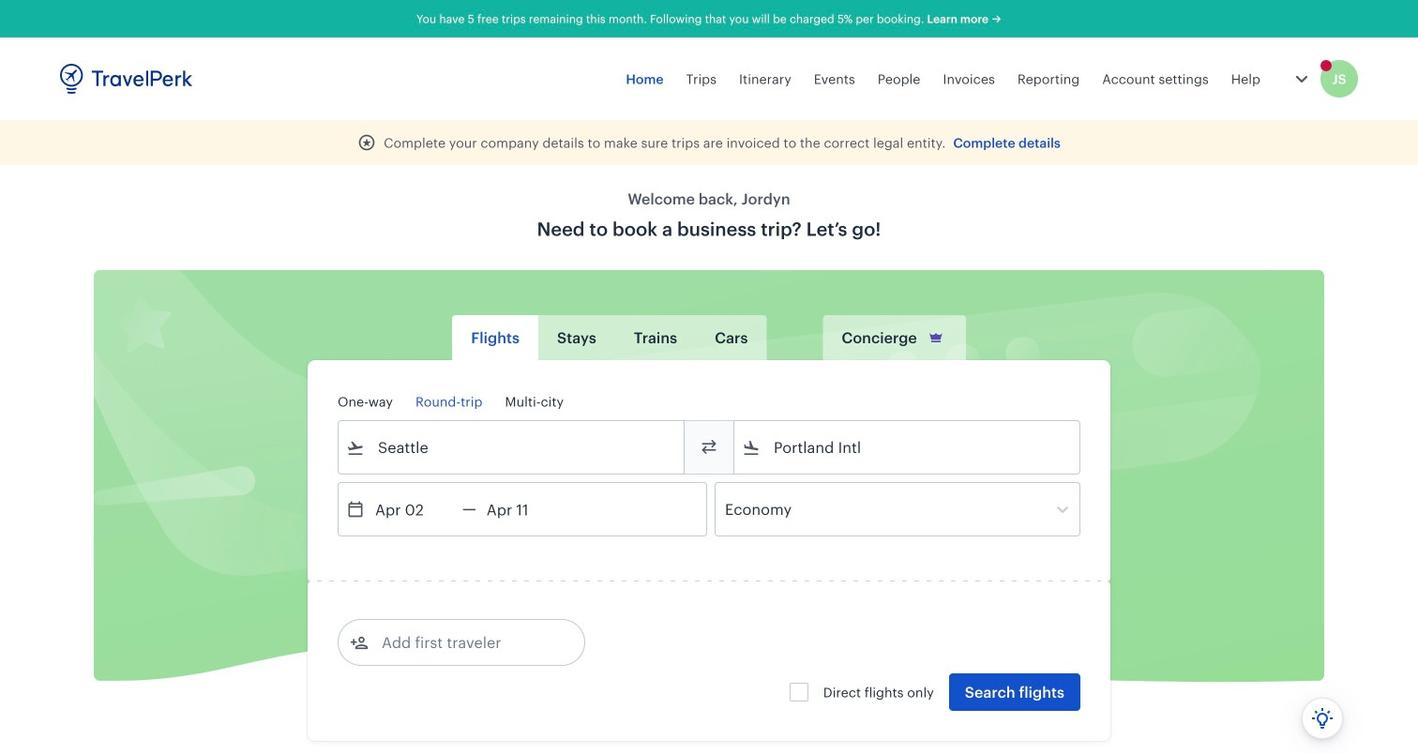 Task type: describe. For each thing, give the bounding box(es) containing it.
To search field
[[761, 433, 1055, 463]]

From search field
[[365, 433, 660, 463]]



Task type: vqa. For each thing, say whether or not it's contained in the screenshot.
FROM search box
yes



Task type: locate. For each thing, give the bounding box(es) containing it.
Depart text field
[[365, 483, 463, 536]]

Add first traveler search field
[[369, 628, 564, 658]]

Return text field
[[476, 483, 574, 536]]



